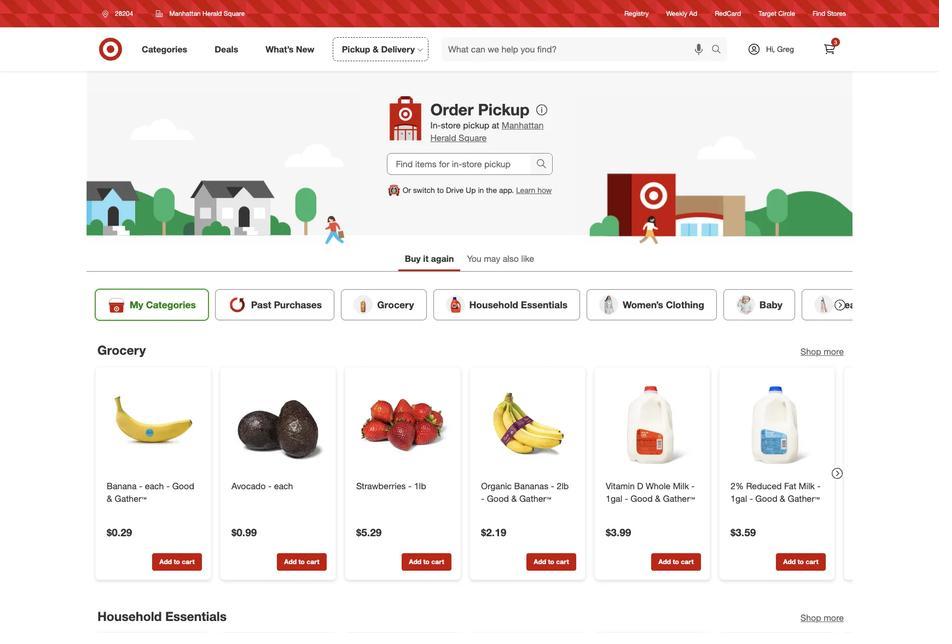 Task type: locate. For each thing, give the bounding box(es) containing it.
2% reduced fat milk - 1gal - good & gather™ link
[[731, 480, 824, 505]]

6 add to cart button from the left
[[776, 554, 826, 571]]

buy it again link
[[398, 249, 461, 271]]

gather™ inside organic bananas - 2lb - good & gather™
[[520, 493, 551, 504]]

deals
[[215, 44, 238, 55]]

28204 button
[[95, 4, 145, 24]]

hi, greg
[[766, 44, 794, 54]]

shop more button for grocery
[[801, 346, 844, 358]]

manhattan up categories link
[[169, 9, 201, 18]]

categories right my
[[146, 299, 196, 311]]

3 cart from the left
[[432, 558, 444, 566]]

to for $0.99
[[299, 558, 305, 566]]

5 cart from the left
[[681, 558, 694, 566]]

1gal inside vitamin d whole milk - 1gal - good & gather™
[[606, 493, 623, 504]]

gather™ down the bananas
[[520, 493, 551, 504]]

1 vertical spatial shop
[[801, 613, 822, 624]]

add to cart button for $0.99
[[277, 554, 327, 571]]

6 add from the left
[[784, 558, 796, 566]]

add to cart button
[[152, 554, 202, 571], [277, 554, 327, 571], [402, 554, 452, 571], [527, 554, 576, 571], [651, 554, 701, 571], [776, 554, 826, 571]]

6 add to cart from the left
[[784, 558, 819, 566]]

1 cart from the left
[[182, 558, 195, 566]]

3 add from the left
[[409, 558, 422, 566]]

0 vertical spatial grocery
[[377, 299, 414, 311]]

1 vertical spatial shop more
[[801, 613, 844, 624]]

the
[[486, 186, 497, 195]]

- inside strawberries - 1lb link
[[408, 481, 412, 492]]

1 horizontal spatial milk
[[799, 481, 815, 492]]

in
[[478, 186, 484, 195]]

1 vertical spatial more
[[824, 613, 844, 624]]

learn how button
[[516, 185, 552, 196]]

good
[[172, 481, 194, 492], [487, 493, 509, 504], [631, 493, 653, 504], [756, 493, 778, 504]]

1 shop from the top
[[801, 346, 822, 357]]

1 horizontal spatial household essentials
[[469, 299, 568, 311]]

& down fat
[[780, 493, 786, 504]]

add to cart button for $0.29
[[152, 554, 202, 571]]

2 shop from the top
[[801, 613, 822, 624]]

1 horizontal spatial manhattan
[[502, 120, 544, 131]]

0 vertical spatial shop more button
[[801, 346, 844, 358]]

pickup left "delivery"
[[342, 44, 370, 55]]

0 horizontal spatial household
[[97, 609, 162, 624]]

0 vertical spatial household
[[469, 299, 518, 311]]

more for household essentials
[[824, 613, 844, 624]]

1 gather™ from the left
[[115, 493, 147, 504]]

add to cart for $3.59
[[784, 558, 819, 566]]

add to cart button for $2.19
[[527, 554, 576, 571]]

shop more for household essentials
[[801, 613, 844, 624]]

0 vertical spatial shop
[[801, 346, 822, 357]]

1lb
[[414, 481, 426, 492]]

manhattan inside manhattan herald square
[[502, 120, 544, 131]]

& left "delivery"
[[373, 44, 379, 55]]

cart for $0.99
[[307, 558, 320, 566]]

shop more
[[801, 346, 844, 357], [801, 613, 844, 624]]

1gal inside 2% reduced fat milk - 1gal - good & gather™
[[731, 493, 747, 504]]

1 vertical spatial herald
[[431, 133, 456, 143]]

add
[[159, 558, 172, 566], [284, 558, 297, 566], [409, 558, 422, 566], [534, 558, 546, 566], [659, 558, 671, 566], [784, 558, 796, 566]]

add to cart for $5.29
[[409, 558, 444, 566]]

0 vertical spatial more
[[824, 346, 844, 357]]

0 horizontal spatial grocery
[[97, 343, 146, 358]]

1gal
[[606, 493, 623, 504], [731, 493, 747, 504]]

deals link
[[205, 37, 252, 61]]

1 vertical spatial manhattan herald square
[[431, 120, 544, 143]]

0 horizontal spatial 1gal
[[606, 493, 623, 504]]

baby button
[[724, 290, 795, 321]]

1 add to cart button from the left
[[152, 554, 202, 571]]

grocery
[[377, 299, 414, 311], [97, 343, 146, 358]]

essentials
[[521, 299, 568, 311], [165, 609, 227, 624]]

women's clothing
[[623, 299, 704, 311]]

$2.19
[[481, 526, 507, 539]]

4 add to cart button from the left
[[527, 554, 576, 571]]

shop more button
[[801, 346, 844, 358], [801, 612, 844, 625]]

1 vertical spatial pickup
[[478, 100, 530, 119]]

0 vertical spatial pickup
[[342, 44, 370, 55]]

household essentials
[[469, 299, 568, 311], [97, 609, 227, 624]]

3 link
[[818, 37, 842, 61]]

$0.99
[[232, 526, 257, 539]]

shop
[[801, 346, 822, 357], [801, 613, 822, 624]]

herald up 'deals'
[[203, 9, 222, 18]]

& down whole on the bottom right of page
[[655, 493, 661, 504]]

redcard
[[715, 10, 741, 18]]

$3.99
[[606, 526, 631, 539]]

shop for grocery
[[801, 346, 822, 357]]

2 add from the left
[[284, 558, 297, 566]]

0 vertical spatial herald
[[203, 9, 222, 18]]

gather™ down whole on the bottom right of page
[[663, 493, 695, 504]]

each right banana
[[145, 481, 164, 492]]

1 horizontal spatial each
[[274, 481, 293, 492]]

& inside 2% reduced fat milk - 1gal - good & gather™
[[780, 493, 786, 504]]

pickup
[[342, 44, 370, 55], [478, 100, 530, 119]]

add for $3.59
[[784, 558, 796, 566]]

2 1gal from the left
[[731, 493, 747, 504]]

new
[[296, 44, 315, 55]]

square inside dropdown button
[[224, 9, 245, 18]]

3
[[834, 39, 837, 45]]

3 add to cart from the left
[[409, 558, 444, 566]]

gather™ down fat
[[788, 493, 820, 504]]

0 vertical spatial household essentials
[[469, 299, 568, 311]]

past
[[251, 299, 271, 311]]

1 each from the left
[[145, 481, 164, 492]]

redcard link
[[715, 9, 741, 18]]

1 milk from the left
[[673, 481, 689, 492]]

1 more from the top
[[824, 346, 844, 357]]

2 each from the left
[[274, 481, 293, 492]]

manhattan herald square button
[[149, 4, 252, 24]]

0 horizontal spatial household essentials
[[97, 609, 227, 624]]

& down the bananas
[[512, 493, 517, 504]]

manhattan herald square inside dropdown button
[[169, 9, 245, 18]]

6 cart from the left
[[806, 558, 819, 566]]

search
[[707, 45, 733, 56]]

registry link
[[625, 9, 649, 18]]

search button
[[707, 37, 733, 64]]

or switch to drive up in the app. learn how
[[403, 186, 552, 195]]

4 add from the left
[[534, 558, 546, 566]]

again
[[431, 253, 454, 264]]

to
[[437, 186, 444, 195], [174, 558, 180, 566], [299, 558, 305, 566], [423, 558, 430, 566], [548, 558, 555, 566], [673, 558, 679, 566], [798, 558, 804, 566]]

hi,
[[766, 44, 775, 54]]

1 vertical spatial categories
[[146, 299, 196, 311]]

gather™ down banana
[[115, 493, 147, 504]]

good inside the banana - each - good & gather™
[[172, 481, 194, 492]]

1 vertical spatial manhattan
[[502, 120, 544, 131]]

1 horizontal spatial square
[[459, 133, 487, 143]]

vitamin d whole milk - 1gal - good & gather™ image
[[604, 376, 701, 474], [604, 376, 701, 474]]

shop more for grocery
[[801, 346, 844, 357]]

$3.59
[[731, 526, 756, 539]]

square
[[224, 9, 245, 18], [459, 133, 487, 143]]

square up deals link
[[224, 9, 245, 18]]

1 horizontal spatial grocery
[[377, 299, 414, 311]]

each
[[145, 481, 164, 492], [274, 481, 293, 492]]

5 add to cart button from the left
[[651, 554, 701, 571]]

2 milk from the left
[[799, 481, 815, 492]]

order
[[431, 100, 474, 119]]

pickup up at
[[478, 100, 530, 119]]

manhattan right at
[[502, 120, 544, 131]]

beauty
[[838, 299, 870, 311]]

organic bananas - 2lb - good & gather™
[[481, 481, 569, 504]]

0 horizontal spatial square
[[224, 9, 245, 18]]

cart for $2.19
[[556, 558, 569, 566]]

1 shop more button from the top
[[801, 346, 844, 358]]

avocado - each image
[[229, 376, 327, 474], [229, 376, 327, 474]]

3 add to cart button from the left
[[402, 554, 452, 571]]

pickup & delivery link
[[333, 37, 429, 61]]

1 horizontal spatial herald
[[431, 133, 456, 143]]

5 add from the left
[[659, 558, 671, 566]]

herald down store
[[431, 133, 456, 143]]

reduced
[[746, 481, 782, 492]]

weekly ad link
[[667, 9, 698, 18]]

2 more from the top
[[824, 613, 844, 624]]

essentials inside button
[[521, 299, 568, 311]]

1 1gal from the left
[[606, 493, 623, 504]]

up
[[466, 186, 476, 195]]

2 add to cart button from the left
[[277, 554, 327, 571]]

0 horizontal spatial each
[[145, 481, 164, 492]]

1 horizontal spatial 1gal
[[731, 493, 747, 504]]

-
[[139, 481, 142, 492], [166, 481, 170, 492], [268, 481, 272, 492], [408, 481, 412, 492], [551, 481, 554, 492], [692, 481, 695, 492], [817, 481, 821, 492], [481, 493, 485, 504], [625, 493, 628, 504], [750, 493, 753, 504]]

1 vertical spatial grocery
[[97, 343, 146, 358]]

each right avocado
[[274, 481, 293, 492]]

each inside the banana - each - good & gather™
[[145, 481, 164, 492]]

1 add from the left
[[159, 558, 172, 566]]

1gal down 2%
[[731, 493, 747, 504]]

to for $2.19
[[548, 558, 555, 566]]

manhattan herald square down order pickup
[[431, 120, 544, 143]]

good inside organic bananas - 2lb - good & gather™
[[487, 493, 509, 504]]

banana - each - good & gather™ image
[[105, 376, 202, 474], [105, 376, 202, 474]]

3 gather™ from the left
[[663, 493, 695, 504]]

milk inside 2% reduced fat milk - 1gal - good & gather™
[[799, 481, 815, 492]]

more for grocery
[[824, 346, 844, 357]]

1gal down vitamin
[[606, 493, 623, 504]]

0 vertical spatial square
[[224, 9, 245, 18]]

4 cart from the left
[[556, 558, 569, 566]]

2% reduced fat milk - 1gal - good & gather™ image
[[729, 376, 826, 474], [729, 376, 826, 474]]

2 shop more from the top
[[801, 613, 844, 624]]

0 horizontal spatial essentials
[[165, 609, 227, 624]]

milk right whole on the bottom right of page
[[673, 481, 689, 492]]

gather™ inside the banana - each - good & gather™
[[115, 493, 147, 504]]

strawberries
[[356, 481, 406, 492]]

fat
[[785, 481, 797, 492]]

0 vertical spatial manhattan
[[169, 9, 201, 18]]

how
[[538, 186, 552, 195]]

0 horizontal spatial manhattan
[[169, 9, 201, 18]]

categories
[[142, 44, 187, 55], [146, 299, 196, 311]]

banana - each - good & gather™ link
[[107, 480, 200, 505]]

cart
[[182, 558, 195, 566], [307, 558, 320, 566], [432, 558, 444, 566], [556, 558, 569, 566], [681, 558, 694, 566], [806, 558, 819, 566]]

add for $0.29
[[159, 558, 172, 566]]

0 horizontal spatial milk
[[673, 481, 689, 492]]

grocery inside grocery button
[[377, 299, 414, 311]]

& down banana
[[107, 493, 112, 504]]

registry
[[625, 10, 649, 18]]

gather™
[[115, 493, 147, 504], [520, 493, 551, 504], [663, 493, 695, 504], [788, 493, 820, 504]]

2 shop more button from the top
[[801, 612, 844, 625]]

1 horizontal spatial pickup
[[478, 100, 530, 119]]

1 horizontal spatial manhattan herald square
[[431, 120, 544, 143]]

square down pickup
[[459, 133, 487, 143]]

4 add to cart from the left
[[534, 558, 569, 566]]

strawberries - 1lb image
[[354, 376, 452, 474], [354, 376, 452, 474]]

may
[[484, 253, 501, 264]]

4 gather™ from the left
[[788, 493, 820, 504]]

more
[[824, 346, 844, 357], [824, 613, 844, 624]]

organic bananas - 2lb - good & gather™ image
[[479, 376, 576, 474], [479, 376, 576, 474]]

1 vertical spatial household essentials
[[97, 609, 227, 624]]

milk inside vitamin d whole milk - 1gal - good & gather™
[[673, 481, 689, 492]]

1 shop more from the top
[[801, 346, 844, 357]]

0 horizontal spatial manhattan herald square
[[169, 9, 245, 18]]

grocery down my
[[97, 343, 146, 358]]

2 cart from the left
[[307, 558, 320, 566]]

good inside vitamin d whole milk - 1gal - good & gather™
[[631, 493, 653, 504]]

store
[[441, 120, 461, 131]]

cart for $5.29
[[432, 558, 444, 566]]

banana
[[107, 481, 137, 492]]

1 vertical spatial square
[[459, 133, 487, 143]]

avocado - each
[[232, 481, 293, 492]]

add to cart for $2.19
[[534, 558, 569, 566]]

0 vertical spatial manhattan herald square
[[169, 9, 245, 18]]

grocery down buy
[[377, 299, 414, 311]]

1 horizontal spatial household
[[469, 299, 518, 311]]

milk right fat
[[799, 481, 815, 492]]

to for $3.59
[[798, 558, 804, 566]]

$0.29
[[107, 526, 132, 539]]

1 vertical spatial shop more button
[[801, 612, 844, 625]]

1 add to cart from the left
[[159, 558, 195, 566]]

add to cart for $0.29
[[159, 558, 195, 566]]

categories down manhattan herald square dropdown button
[[142, 44, 187, 55]]

2 add to cart from the left
[[284, 558, 320, 566]]

2 gather™ from the left
[[520, 493, 551, 504]]

you may also like
[[467, 253, 534, 264]]

0 vertical spatial shop more
[[801, 346, 844, 357]]

28204
[[115, 9, 133, 18]]

add to cart button for $3.99
[[651, 554, 701, 571]]

organic bananas - 2lb - good & gather™ link
[[481, 480, 574, 505]]

5 add to cart from the left
[[659, 558, 694, 566]]

0 vertical spatial essentials
[[521, 299, 568, 311]]

add for $3.99
[[659, 558, 671, 566]]

0 horizontal spatial herald
[[203, 9, 222, 18]]

manhattan herald square up 'deals'
[[169, 9, 245, 18]]

1 horizontal spatial essentials
[[521, 299, 568, 311]]



Task type: describe. For each thing, give the bounding box(es) containing it.
- inside avocado - each link
[[268, 481, 272, 492]]

or
[[403, 186, 411, 195]]

clothing
[[666, 299, 704, 311]]

cart for $0.29
[[182, 558, 195, 566]]

my
[[130, 299, 143, 311]]

weekly ad
[[667, 10, 698, 18]]

find
[[813, 10, 826, 18]]

bananas
[[514, 481, 549, 492]]

household inside button
[[469, 299, 518, 311]]

0 horizontal spatial pickup
[[342, 44, 370, 55]]

gather™ inside vitamin d whole milk - 1gal - good & gather™
[[663, 493, 695, 504]]

grocery button
[[341, 290, 427, 321]]

milk for $3.59
[[799, 481, 815, 492]]

past purchases
[[251, 299, 322, 311]]

whole
[[646, 481, 671, 492]]

categories link
[[132, 37, 201, 61]]

shop for household essentials
[[801, 613, 822, 624]]

1 vertical spatial household
[[97, 609, 162, 624]]

1gal for $3.59
[[731, 493, 747, 504]]

circle
[[779, 10, 796, 18]]

add for $5.29
[[409, 558, 422, 566]]

vitamin
[[606, 481, 635, 492]]

2lb
[[557, 481, 569, 492]]

herald inside dropdown button
[[203, 9, 222, 18]]

at
[[492, 120, 499, 131]]

what's new
[[266, 44, 315, 55]]

my categories button
[[95, 290, 208, 321]]

like
[[521, 253, 534, 264]]

good inside 2% reduced fat milk - 1gal - good & gather™
[[756, 493, 778, 504]]

banana - each - good & gather™
[[107, 481, 194, 504]]

what's
[[266, 44, 294, 55]]

you
[[467, 253, 482, 264]]

switch
[[413, 186, 435, 195]]

drive
[[446, 186, 464, 195]]

each for $0.29
[[145, 481, 164, 492]]

manhattan inside dropdown button
[[169, 9, 201, 18]]

1gal for $3.99
[[606, 493, 623, 504]]

milk for $3.99
[[673, 481, 689, 492]]

women's clothing button
[[587, 290, 717, 321]]

add to cart button for $3.59
[[776, 554, 826, 571]]

$5.29
[[356, 526, 382, 539]]

add for $0.99
[[284, 558, 297, 566]]

vitamin d whole milk - 1gal - good & gather™ link
[[606, 480, 699, 505]]

& inside the banana - each - good & gather™
[[107, 493, 112, 504]]

stores
[[827, 10, 846, 18]]

to for $3.99
[[673, 558, 679, 566]]

ad
[[689, 10, 698, 18]]

gather™ inside 2% reduced fat milk - 1gal - good & gather™
[[788, 493, 820, 504]]

& inside organic bananas - 2lb - good & gather™
[[512, 493, 517, 504]]

app.
[[499, 186, 514, 195]]

avocado - each link
[[232, 480, 325, 493]]

household essentials button
[[433, 290, 580, 321]]

it
[[423, 253, 429, 264]]

strawberries - 1lb link
[[356, 480, 449, 493]]

Find items for in-store pickup search field
[[387, 154, 530, 175]]

add to cart button for $5.29
[[402, 554, 452, 571]]

strawberries - 1lb
[[356, 481, 426, 492]]

target circle link
[[759, 9, 796, 18]]

learn
[[516, 186, 536, 195]]

you may also like link
[[461, 249, 541, 271]]

add to cart for $3.99
[[659, 558, 694, 566]]

vitamin d whole milk - 1gal - good & gather™
[[606, 481, 695, 504]]

2%
[[731, 481, 744, 492]]

d
[[637, 481, 644, 492]]

past purchases button
[[215, 290, 335, 321]]

delivery
[[381, 44, 415, 55]]

add for $2.19
[[534, 558, 546, 566]]

baby
[[760, 299, 783, 311]]

also
[[503, 253, 519, 264]]

beauty button
[[802, 290, 883, 321]]

cart for $3.99
[[681, 558, 694, 566]]

pickup
[[463, 120, 490, 131]]

shop more button for household essentials
[[801, 612, 844, 625]]

to for $5.29
[[423, 558, 430, 566]]

pickup & delivery
[[342, 44, 415, 55]]

0 vertical spatial categories
[[142, 44, 187, 55]]

herald inside manhattan herald square
[[431, 133, 456, 143]]

find stores
[[813, 10, 846, 18]]

order pickup
[[431, 100, 530, 119]]

categories inside button
[[146, 299, 196, 311]]

add to cart for $0.99
[[284, 558, 320, 566]]

target circle
[[759, 10, 796, 18]]

buy it again
[[405, 253, 454, 264]]

avocado
[[232, 481, 266, 492]]

my categories
[[130, 299, 196, 311]]

2% reduced fat milk - 1gal - good & gather™
[[731, 481, 821, 504]]

find stores link
[[813, 9, 846, 18]]

to for $0.29
[[174, 558, 180, 566]]

weekly
[[667, 10, 688, 18]]

each for $0.99
[[274, 481, 293, 492]]

purchases
[[274, 299, 322, 311]]

1 vertical spatial essentials
[[165, 609, 227, 624]]

in-
[[431, 120, 441, 131]]

target
[[759, 10, 777, 18]]

in-store pickup at
[[431, 120, 502, 131]]

buy
[[405, 253, 421, 264]]

organic
[[481, 481, 512, 492]]

cart for $3.59
[[806, 558, 819, 566]]

& inside vitamin d whole milk - 1gal - good & gather™
[[655, 493, 661, 504]]

What can we help you find? suggestions appear below search field
[[442, 37, 714, 61]]

greg
[[777, 44, 794, 54]]

household essentials inside button
[[469, 299, 568, 311]]



Task type: vqa. For each thing, say whether or not it's contained in the screenshot.
THE CATEGORY on the top of page
no



